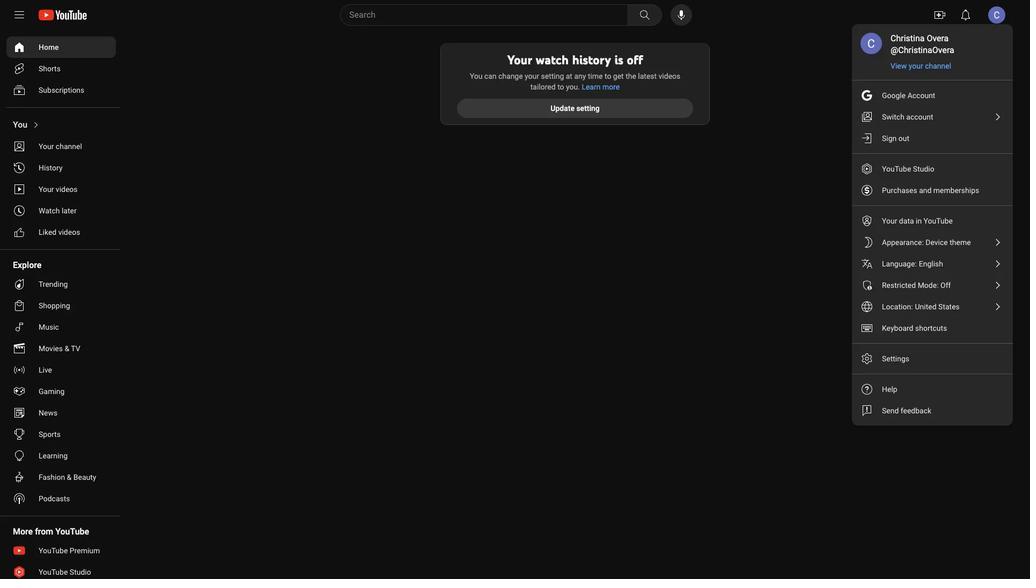 Task type: locate. For each thing, give the bounding box(es) containing it.
youtube studio down youtube premium
[[39, 568, 91, 577]]

keyboard shortcuts link
[[852, 318, 1013, 339], [852, 318, 1013, 339]]

your up tailored
[[525, 72, 539, 81]]

& for beauty
[[67, 473, 72, 482]]

Search text field
[[349, 8, 626, 22]]

1 vertical spatial youtube studio
[[39, 568, 91, 577]]

your left data
[[882, 217, 898, 225]]

0 vertical spatial setting
[[541, 72, 564, 81]]

send
[[882, 407, 899, 415]]

fashion & beauty
[[39, 473, 96, 482]]

language:
[[882, 260, 917, 268]]

fashion
[[39, 473, 65, 482]]

& for tv
[[65, 345, 69, 353]]

studio down premium
[[70, 568, 91, 577]]

1 vertical spatial setting
[[577, 104, 600, 113]]

switch account link
[[852, 106, 1013, 128], [852, 106, 1013, 128]]

1 horizontal spatial your
[[909, 62, 923, 70]]

@christinaovera
[[891, 45, 955, 55]]

0 horizontal spatial your
[[525, 72, 539, 81]]

your data in youtube link
[[852, 210, 1013, 232], [852, 210, 1013, 232]]

podcasts link
[[6, 488, 116, 510], [6, 488, 116, 510]]

0 horizontal spatial studio
[[70, 568, 91, 577]]

states
[[939, 303, 960, 311]]

None search field
[[321, 4, 664, 26]]

appearance:
[[882, 238, 924, 247]]

channel down @christinaovera
[[925, 62, 952, 70]]

news link
[[6, 403, 116, 424], [6, 403, 116, 424]]

youtube down youtube premium
[[39, 568, 68, 577]]

united
[[915, 303, 937, 311]]

fashion & beauty link
[[6, 467, 116, 488], [6, 467, 116, 488]]

google account link
[[852, 85, 1013, 106], [852, 85, 1013, 106]]

live link
[[6, 360, 116, 381], [6, 360, 116, 381]]

youtube premium
[[39, 547, 100, 555]]

history link
[[6, 157, 116, 179], [6, 157, 116, 179]]

send feedback link
[[852, 400, 1013, 422], [852, 400, 1013, 422]]

1 horizontal spatial setting
[[577, 104, 600, 113]]

setting
[[541, 72, 564, 81], [577, 104, 600, 113]]

videos
[[659, 72, 681, 81], [56, 185, 78, 194], [58, 228, 80, 237]]

gaming link
[[6, 381, 116, 403], [6, 381, 116, 403]]

your for your channel
[[39, 142, 54, 151]]

you.
[[566, 83, 580, 91]]

language: english
[[882, 260, 943, 268]]

device
[[926, 238, 948, 247]]

learn more link
[[582, 82, 620, 92]]

1 vertical spatial &
[[67, 473, 72, 482]]

live
[[39, 366, 52, 375]]

1 vertical spatial your
[[525, 72, 539, 81]]

setting down the learn
[[577, 104, 600, 113]]

0 vertical spatial &
[[65, 345, 69, 353]]

1 horizontal spatial to
[[605, 72, 611, 81]]

to left you.
[[558, 83, 564, 91]]

news
[[39, 409, 58, 418]]

podcasts
[[39, 495, 70, 503]]

off
[[627, 52, 643, 68]]

youtube
[[882, 165, 911, 173], [924, 217, 953, 225], [55, 527, 89, 537], [39, 547, 68, 555], [39, 568, 68, 577]]

0 vertical spatial videos
[[659, 72, 681, 81]]

your inside you can change your setting at any time to get the latest videos tailored to you.
[[525, 72, 539, 81]]

channel up history
[[56, 142, 82, 151]]

music link
[[6, 317, 116, 338], [6, 317, 116, 338]]

shorts link
[[6, 58, 116, 79], [6, 58, 116, 79]]

you inside you can change your setting at any time to get the latest videos tailored to you.
[[470, 72, 483, 81]]

& left beauty
[[67, 473, 72, 482]]

watch later link
[[6, 200, 116, 222], [6, 200, 116, 222]]

movies & tv link
[[6, 338, 116, 360], [6, 338, 116, 360]]

view your channel link
[[891, 61, 952, 71]]

switch account
[[882, 113, 934, 121]]

youtube studio
[[882, 165, 935, 173], [39, 568, 91, 577]]

shorts
[[39, 64, 61, 73]]

your up history
[[39, 142, 54, 151]]

videos down later
[[58, 228, 80, 237]]

youtube studio link
[[852, 158, 1013, 180], [852, 158, 1013, 180], [6, 562, 116, 580], [6, 562, 116, 580]]

1 vertical spatial to
[[558, 83, 564, 91]]

you
[[470, 72, 483, 81], [13, 120, 28, 130]]

videos right latest
[[659, 72, 681, 81]]

trending link
[[6, 274, 116, 295], [6, 274, 116, 295]]

1 vertical spatial you
[[13, 120, 28, 130]]

0 horizontal spatial you
[[13, 120, 28, 130]]

your up watch
[[39, 185, 54, 194]]

your down @christinaovera
[[909, 62, 923, 70]]

your up change
[[507, 52, 533, 68]]

0 horizontal spatial youtube studio
[[39, 568, 91, 577]]

to left get
[[605, 72, 611, 81]]

0 vertical spatial you
[[470, 72, 483, 81]]

videos up later
[[56, 185, 78, 194]]

& left tv
[[65, 345, 69, 353]]

restricted mode: off link
[[852, 275, 1013, 296], [852, 275, 1013, 296]]

youtube studio up purchases
[[882, 165, 935, 173]]

your data in youtube
[[882, 217, 953, 225]]

&
[[65, 345, 69, 353], [67, 473, 72, 482]]

settings link
[[852, 348, 1013, 370], [852, 348, 1013, 370]]

1 vertical spatial channel
[[56, 142, 82, 151]]

help
[[882, 385, 898, 394]]

studio
[[913, 165, 935, 173], [70, 568, 91, 577]]

restricted
[[882, 281, 916, 290]]

2 vertical spatial videos
[[58, 228, 80, 237]]

shopping
[[39, 302, 70, 310]]

your channel
[[39, 142, 82, 151]]

studio up the and
[[913, 165, 935, 173]]

1 horizontal spatial channel
[[925, 62, 952, 70]]

1 horizontal spatial studio
[[913, 165, 935, 173]]

help link
[[852, 379, 1013, 400], [852, 379, 1013, 400]]

0 vertical spatial your
[[909, 62, 923, 70]]

channel
[[925, 62, 952, 70], [56, 142, 82, 151]]

0 vertical spatial youtube studio
[[882, 165, 935, 173]]

0 horizontal spatial setting
[[541, 72, 564, 81]]

youtube up youtube premium
[[55, 527, 89, 537]]

youtube right in
[[924, 217, 953, 225]]

premium
[[70, 547, 100, 555]]

you link
[[6, 114, 116, 136], [6, 114, 116, 136]]

1 horizontal spatial you
[[470, 72, 483, 81]]

keyboard
[[882, 324, 914, 333]]

setting up tailored
[[541, 72, 564, 81]]

history
[[39, 164, 63, 172]]

shopping link
[[6, 295, 116, 317], [6, 295, 116, 317]]

home link
[[6, 36, 116, 58], [6, 36, 116, 58]]

you for you can change your setting at any time to get the latest videos tailored to you.
[[470, 72, 483, 81]]

your for your watch history is off
[[507, 52, 533, 68]]

your
[[507, 52, 533, 68], [39, 142, 54, 151], [39, 185, 54, 194], [882, 217, 898, 225]]

overa
[[927, 33, 949, 43]]

account
[[907, 113, 934, 121]]

sports link
[[6, 424, 116, 445], [6, 424, 116, 445]]

youtube up purchases
[[882, 165, 911, 173]]

1 vertical spatial videos
[[56, 185, 78, 194]]

subscriptions
[[39, 86, 84, 94]]



Task type: vqa. For each thing, say whether or not it's contained in the screenshot.
the right your
yes



Task type: describe. For each thing, give the bounding box(es) containing it.
Update setting text field
[[551, 104, 600, 113]]

time
[[588, 72, 603, 81]]

latest
[[638, 72, 657, 81]]

0 vertical spatial channel
[[925, 62, 952, 70]]

0 vertical spatial studio
[[913, 165, 935, 173]]

tv
[[71, 345, 80, 353]]

theme
[[950, 238, 971, 247]]

1 vertical spatial studio
[[70, 568, 91, 577]]

view
[[891, 62, 907, 70]]

at
[[566, 72, 573, 81]]

videos for liked videos
[[58, 228, 80, 237]]

in
[[916, 217, 922, 225]]

sign out
[[882, 134, 910, 143]]

feedback
[[901, 407, 932, 415]]

0 horizontal spatial to
[[558, 83, 564, 91]]

setting inside button
[[577, 104, 600, 113]]

home
[[39, 43, 59, 52]]

location:
[[882, 303, 913, 311]]

appearance: device theme
[[882, 238, 971, 247]]

switch
[[882, 113, 905, 121]]

your for your data in youtube
[[882, 217, 898, 225]]

can
[[485, 72, 497, 81]]

watch later
[[39, 207, 77, 215]]

learning
[[39, 452, 68, 460]]

0 vertical spatial to
[[605, 72, 611, 81]]

google account
[[882, 91, 936, 100]]

watch
[[536, 52, 569, 68]]

appearance: device theme option
[[852, 232, 1013, 253]]

english
[[919, 260, 943, 268]]

update
[[551, 104, 575, 113]]

music
[[39, 323, 59, 332]]

google
[[882, 91, 906, 100]]

location: united states
[[882, 303, 960, 311]]

christina
[[891, 33, 925, 43]]

you for you
[[13, 120, 28, 130]]

movies
[[39, 345, 63, 353]]

your videos
[[39, 185, 78, 194]]

keyboard shortcuts
[[882, 324, 947, 333]]

sign
[[882, 134, 897, 143]]

mode:
[[918, 281, 939, 290]]

gaming
[[39, 387, 65, 396]]

settings
[[882, 355, 910, 363]]

beauty
[[73, 473, 96, 482]]

later
[[62, 207, 77, 215]]

your for your videos
[[39, 185, 54, 194]]

memberships
[[934, 186, 980, 195]]

account
[[908, 91, 936, 100]]

shortcuts
[[916, 324, 947, 333]]

out
[[899, 134, 910, 143]]

tailored
[[531, 83, 556, 91]]

more from youtube
[[13, 527, 89, 537]]

explore
[[13, 260, 42, 270]]

and
[[919, 186, 932, 195]]

is
[[615, 52, 624, 68]]

movies & tv
[[39, 345, 80, 353]]

liked
[[39, 228, 56, 237]]

videos inside you can change your setting at any time to get the latest videos tailored to you.
[[659, 72, 681, 81]]

history
[[572, 52, 611, 68]]

christina overa @christinaovera
[[891, 33, 955, 55]]

update setting button
[[457, 99, 693, 118]]

liked videos
[[39, 228, 80, 237]]

view your channel
[[891, 62, 952, 70]]

change
[[499, 72, 523, 81]]

learn more
[[582, 83, 620, 91]]

data
[[899, 217, 914, 225]]

0 horizontal spatial channel
[[56, 142, 82, 151]]

watch
[[39, 207, 60, 215]]

trending
[[39, 280, 68, 289]]

update setting
[[551, 104, 600, 113]]

purchases
[[882, 186, 918, 195]]

get
[[613, 72, 624, 81]]

restricted mode: off
[[882, 281, 951, 290]]

any
[[574, 72, 586, 81]]

youtube down more from youtube
[[39, 547, 68, 555]]

more
[[13, 527, 33, 537]]

send feedback
[[882, 407, 932, 415]]

videos for your videos
[[56, 185, 78, 194]]

avatar image image
[[989, 6, 1006, 24]]

you can change your setting at any time to get the latest videos tailored to you.
[[470, 72, 681, 91]]

sports
[[39, 430, 61, 439]]

learn
[[582, 83, 601, 91]]

the
[[626, 72, 636, 81]]

off
[[941, 281, 951, 290]]

from
[[35, 527, 53, 537]]

setting inside you can change your setting at any time to get the latest videos tailored to you.
[[541, 72, 564, 81]]

your watch history is off
[[507, 52, 643, 68]]

purchases and memberships
[[882, 186, 980, 195]]

more
[[603, 83, 620, 91]]

1 horizontal spatial youtube studio
[[882, 165, 935, 173]]



